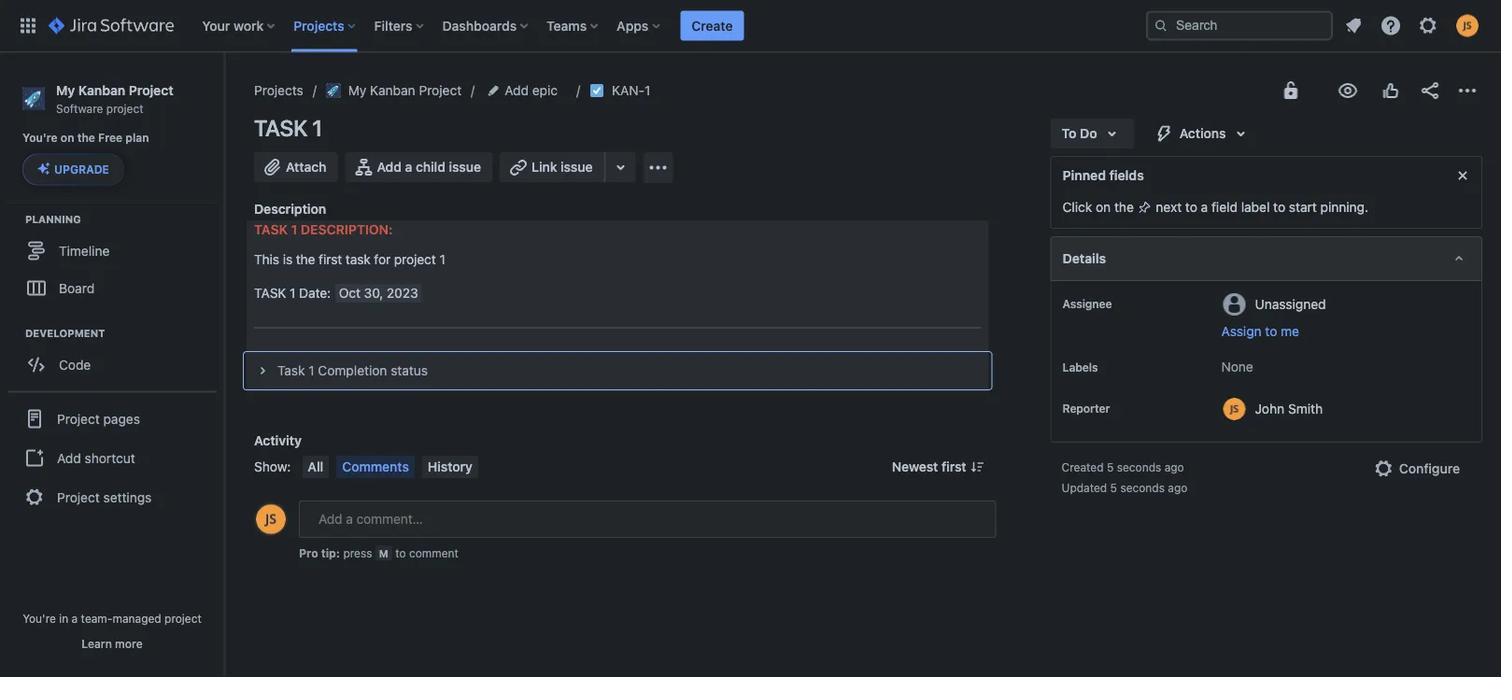 Task type: locate. For each thing, give the bounding box(es) containing it.
group containing project pages
[[7, 391, 217, 523]]

sidebar navigation image
[[204, 75, 245, 112]]

Add a comment… field
[[299, 501, 996, 538]]

1 for task 1 description:
[[291, 222, 297, 237]]

1 horizontal spatial issue
[[561, 159, 593, 175]]

to
[[1062, 126, 1077, 141]]

2023
[[387, 285, 418, 301]]

1 horizontal spatial first
[[942, 459, 966, 475]]

add left epic
[[505, 83, 529, 98]]

0 vertical spatial a
[[405, 159, 412, 175]]

project down add shortcut
[[57, 489, 100, 505]]

1 vertical spatial on
[[1096, 199, 1111, 215]]

kanban inside my kanban project software project
[[78, 82, 125, 98]]

the for this
[[296, 252, 315, 267]]

1 down description
[[291, 222, 297, 237]]

planning image
[[3, 208, 25, 230]]

2 issue from the left
[[561, 159, 593, 175]]

add left child
[[377, 159, 402, 175]]

john
[[1255, 401, 1285, 416]]

1 inside dropdown button
[[309, 363, 314, 378]]

timeline
[[59, 243, 110, 258]]

2 my from the left
[[348, 83, 367, 98]]

1 horizontal spatial the
[[296, 252, 315, 267]]

pro
[[299, 546, 318, 560]]

0 horizontal spatial issue
[[449, 159, 481, 175]]

add epic button
[[484, 79, 563, 102]]

1 vertical spatial the
[[1114, 199, 1134, 215]]

history button
[[422, 456, 478, 478]]

ago
[[1165, 461, 1184, 474], [1168, 481, 1188, 494]]

1 right task icon in the left of the page
[[645, 83, 651, 98]]

link
[[532, 159, 557, 175]]

expand content image
[[251, 360, 274, 382]]

on up upgrade 'button'
[[61, 131, 74, 145]]

2 vertical spatial task
[[254, 285, 286, 301]]

in
[[59, 612, 68, 625]]

created 5 seconds ago updated 5 seconds ago
[[1062, 461, 1188, 494]]

create
[[692, 18, 733, 33]]

task down description
[[254, 222, 288, 237]]

add left shortcut
[[57, 450, 81, 466]]

development group
[[9, 325, 223, 389]]

you're
[[22, 131, 58, 145], [23, 612, 56, 625]]

the down fields
[[1114, 199, 1134, 215]]

john smith
[[1255, 401, 1323, 416]]

a for next to a field label to start pinning.
[[1201, 199, 1208, 215]]

0 vertical spatial on
[[61, 131, 74, 145]]

issue right link
[[561, 159, 593, 175]]

a left field
[[1201, 199, 1208, 215]]

2 vertical spatial add
[[57, 450, 81, 466]]

seconds right created
[[1117, 461, 1161, 474]]

to right the m
[[395, 546, 406, 560]]

next
[[1156, 199, 1182, 215]]

ago right created
[[1165, 461, 1184, 474]]

2 horizontal spatial the
[[1114, 199, 1134, 215]]

task down this
[[254, 285, 286, 301]]

first left newest first icon
[[942, 459, 966, 475]]

projects up task 1
[[254, 83, 303, 98]]

your
[[202, 18, 230, 33]]

1 task from the top
[[254, 115, 307, 141]]

on right the click
[[1096, 199, 1111, 215]]

do
[[1080, 126, 1097, 141]]

press
[[343, 546, 372, 560]]

search image
[[1154, 18, 1169, 33]]

assign to me
[[1221, 324, 1299, 339]]

profile image of john smith image
[[256, 504, 286, 534]]

on
[[61, 131, 74, 145], [1096, 199, 1111, 215]]

0 vertical spatial task
[[254, 115, 307, 141]]

0 vertical spatial first
[[319, 252, 342, 267]]

2 you're from the top
[[23, 612, 56, 625]]

jira software image
[[49, 14, 174, 37], [49, 14, 174, 37]]

1 horizontal spatial a
[[405, 159, 412, 175]]

my
[[56, 82, 75, 98], [348, 83, 367, 98]]

labels pin to top. only you can see pinned fields. image
[[1102, 360, 1117, 375]]

notifications image
[[1342, 14, 1365, 37]]

description:
[[301, 222, 393, 237]]

a right in at the bottom left
[[72, 612, 78, 625]]

1 vertical spatial projects
[[254, 83, 303, 98]]

project pages link
[[7, 398, 217, 439]]

2 horizontal spatial a
[[1201, 199, 1208, 215]]

pinned fields
[[1063, 168, 1144, 183]]

the right is
[[296, 252, 315, 267]]

you're for you're on the free plan
[[22, 131, 58, 145]]

kan-1
[[612, 83, 651, 98]]

1 kanban from the left
[[78, 82, 125, 98]]

you're up upgrade 'button'
[[22, 131, 58, 145]]

project inside my kanban project software project
[[129, 82, 173, 98]]

is
[[283, 252, 292, 267]]

link web pages and more image
[[610, 156, 632, 178]]

reporter pin to top. only you can see pinned fields. image
[[1114, 401, 1129, 416]]

task 1
[[254, 115, 322, 141]]

the
[[77, 131, 95, 145], [1114, 199, 1134, 215], [296, 252, 315, 267]]

task down projects link
[[254, 115, 307, 141]]

0 vertical spatial you're
[[22, 131, 58, 145]]

0 horizontal spatial first
[[319, 252, 342, 267]]

1 my from the left
[[56, 82, 75, 98]]

0 vertical spatial the
[[77, 131, 95, 145]]

add inside dropdown button
[[505, 83, 529, 98]]

software
[[56, 102, 103, 115]]

filters
[[374, 18, 413, 33]]

2 horizontal spatial add
[[505, 83, 529, 98]]

my for my kanban project
[[348, 83, 367, 98]]

add a child issue
[[377, 159, 481, 175]]

no restrictions image
[[1280, 79, 1302, 102]]

shortcut
[[85, 450, 135, 466]]

board
[[59, 280, 95, 296]]

0 horizontal spatial a
[[72, 612, 78, 625]]

project settings
[[57, 489, 152, 505]]

next to a field label to start pinning.
[[1152, 199, 1369, 215]]

code
[[59, 357, 91, 372]]

1 horizontal spatial kanban
[[370, 83, 415, 98]]

child
[[416, 159, 446, 175]]

1 right for
[[440, 252, 445, 267]]

the left free
[[77, 131, 95, 145]]

add epic
[[505, 83, 558, 98]]

ago right updated
[[1168, 481, 1188, 494]]

issue
[[449, 159, 481, 175], [561, 159, 593, 175]]

more
[[115, 637, 143, 650]]

5 right created
[[1107, 461, 1114, 474]]

1 horizontal spatial on
[[1096, 199, 1111, 215]]

development
[[25, 327, 105, 339]]

you're left in at the bottom left
[[23, 612, 56, 625]]

settings image
[[1417, 14, 1440, 37]]

1 up attach
[[312, 115, 322, 141]]

1
[[645, 83, 651, 98], [312, 115, 322, 141], [291, 222, 297, 237], [440, 252, 445, 267], [290, 285, 296, 301], [309, 363, 314, 378]]

on for click
[[1096, 199, 1111, 215]]

1 horizontal spatial my
[[348, 83, 367, 98]]

1 vertical spatial project
[[394, 252, 436, 267]]

oct
[[339, 285, 361, 301]]

kanban for my kanban project
[[370, 83, 415, 98]]

a
[[405, 159, 412, 175], [1201, 199, 1208, 215], [72, 612, 78, 625]]

click
[[1063, 199, 1092, 215]]

to
[[1185, 199, 1198, 215], [1273, 199, 1286, 215], [1265, 324, 1277, 339], [395, 546, 406, 560]]

my inside my kanban project software project
[[56, 82, 75, 98]]

menu bar
[[298, 456, 482, 478]]

2 kanban from the left
[[370, 83, 415, 98]]

task for task 1
[[254, 115, 307, 141]]

a left child
[[405, 159, 412, 175]]

5 right updated
[[1110, 481, 1117, 494]]

project up plan in the top left of the page
[[129, 82, 173, 98]]

1 issue from the left
[[449, 159, 481, 175]]

my right my kanban project image
[[348, 83, 367, 98]]

task
[[277, 363, 305, 378]]

2 vertical spatial project
[[164, 612, 202, 625]]

0 vertical spatial 5
[[1107, 461, 1114, 474]]

projects up my kanban project image
[[294, 18, 344, 33]]

you're on the free plan
[[22, 131, 149, 145]]

project settings link
[[7, 477, 217, 518]]

first
[[319, 252, 342, 267], [942, 459, 966, 475]]

link issue button
[[500, 152, 606, 182]]

kanban up software
[[78, 82, 125, 98]]

start
[[1289, 199, 1317, 215]]

0 horizontal spatial the
[[77, 131, 95, 145]]

projects inside "popup button"
[[294, 18, 344, 33]]

issue right child
[[449, 159, 481, 175]]

configure
[[1399, 461, 1460, 476]]

primary element
[[11, 0, 1146, 52]]

1 right task
[[309, 363, 314, 378]]

code link
[[9, 346, 215, 383]]

projects for projects "popup button"
[[294, 18, 344, 33]]

apps button
[[611, 11, 667, 41]]

3 task from the top
[[254, 285, 286, 301]]

project up plan in the top left of the page
[[106, 102, 144, 115]]

0 vertical spatial ago
[[1165, 461, 1184, 474]]

first left task
[[319, 252, 342, 267]]

comment
[[409, 546, 459, 560]]

0 vertical spatial projects
[[294, 18, 344, 33]]

2 vertical spatial the
[[296, 252, 315, 267]]

actions image
[[1456, 79, 1479, 102]]

created
[[1062, 461, 1104, 474]]

group
[[7, 391, 217, 523]]

kan-
[[612, 83, 645, 98]]

kanban right my kanban project image
[[370, 83, 415, 98]]

banner
[[0, 0, 1501, 52]]

project pages
[[57, 411, 140, 426]]

1 vertical spatial you're
[[23, 612, 56, 625]]

planning
[[25, 213, 81, 225]]

1 vertical spatial first
[[942, 459, 966, 475]]

2 vertical spatial a
[[72, 612, 78, 625]]

add inside group
[[57, 450, 81, 466]]

2 task from the top
[[254, 222, 288, 237]]

1 vertical spatial task
[[254, 222, 288, 237]]

hide message image
[[1452, 164, 1474, 187]]

this is the first task for project 1
[[254, 252, 445, 267]]

me
[[1281, 324, 1299, 339]]

to inside button
[[1265, 324, 1277, 339]]

task for task 1 description:
[[254, 222, 288, 237]]

0 horizontal spatial kanban
[[78, 82, 125, 98]]

learn more
[[82, 637, 143, 650]]

my kanban project link
[[326, 79, 462, 102]]

project right for
[[394, 252, 436, 267]]

1 horizontal spatial add
[[377, 159, 402, 175]]

1 you're from the top
[[22, 131, 58, 145]]

0 vertical spatial add
[[505, 83, 529, 98]]

0 vertical spatial project
[[106, 102, 144, 115]]

1 horizontal spatial project
[[164, 612, 202, 625]]

Search field
[[1146, 11, 1333, 41]]

0 horizontal spatial add
[[57, 450, 81, 466]]

to do button
[[1051, 119, 1135, 149]]

m
[[379, 547, 388, 560]]

0 horizontal spatial my
[[56, 82, 75, 98]]

1 vertical spatial add
[[377, 159, 402, 175]]

project right the managed
[[164, 612, 202, 625]]

to left me
[[1265, 324, 1277, 339]]

my up software
[[56, 82, 75, 98]]

project
[[129, 82, 173, 98], [419, 83, 462, 98], [57, 411, 100, 426], [57, 489, 100, 505]]

1 left date:
[[290, 285, 296, 301]]

0 horizontal spatial project
[[106, 102, 144, 115]]

project up add shortcut
[[57, 411, 100, 426]]

dashboards
[[442, 18, 517, 33]]

0 horizontal spatial on
[[61, 131, 74, 145]]

1 vertical spatial a
[[1201, 199, 1208, 215]]

seconds right updated
[[1120, 481, 1165, 494]]

my kanban project image
[[326, 83, 341, 98]]

1 vertical spatial ago
[[1168, 481, 1188, 494]]



Task type: describe. For each thing, give the bounding box(es) containing it.
you're in a team-managed project
[[23, 612, 202, 625]]

menu bar containing all
[[298, 456, 482, 478]]

assignee
[[1063, 297, 1112, 310]]

task 1 date: oct 30, 2023
[[254, 285, 418, 301]]

issue inside add a child issue button
[[449, 159, 481, 175]]

completion
[[318, 363, 387, 378]]

apps
[[617, 18, 649, 33]]

project down dashboards
[[419, 83, 462, 98]]

configure link
[[1362, 454, 1471, 484]]

the for click
[[1114, 199, 1134, 215]]

you're for you're in a team-managed project
[[23, 612, 56, 625]]

field
[[1212, 199, 1238, 215]]

1 vertical spatial 5
[[1110, 481, 1117, 494]]

banner containing your work
[[0, 0, 1501, 52]]

add a child issue button
[[345, 152, 492, 182]]

epic
[[532, 83, 558, 98]]

your work button
[[196, 11, 282, 41]]

1 vertical spatial seconds
[[1120, 481, 1165, 494]]

learn more button
[[82, 636, 143, 651]]

add shortcut
[[57, 450, 135, 466]]

1 for task 1 completion status
[[309, 363, 314, 378]]

projects button
[[288, 11, 363, 41]]

tip:
[[321, 546, 340, 560]]

add shortcut button
[[7, 439, 217, 477]]

upgrade
[[54, 163, 109, 176]]

projects link
[[254, 79, 303, 102]]

a for you're in a team-managed project
[[72, 612, 78, 625]]

project inside 'link'
[[57, 489, 100, 505]]

2 horizontal spatial project
[[394, 252, 436, 267]]

project inside my kanban project software project
[[106, 102, 144, 115]]

assign to me button
[[1221, 322, 1463, 341]]

team-
[[81, 612, 113, 625]]

learn
[[82, 637, 112, 650]]

fields
[[1109, 168, 1144, 183]]

add for add epic
[[505, 83, 529, 98]]

kanban for my kanban project software project
[[78, 82, 125, 98]]

to left start
[[1273, 199, 1286, 215]]

this
[[254, 252, 279, 267]]

managed
[[113, 612, 161, 625]]

work
[[234, 18, 264, 33]]

attach
[[286, 159, 326, 175]]

30,
[[364, 285, 383, 301]]

my for my kanban project software project
[[56, 82, 75, 98]]

description
[[254, 201, 326, 217]]

updated
[[1062, 481, 1107, 494]]

settings
[[103, 489, 152, 505]]

help image
[[1380, 14, 1402, 37]]

pinned
[[1063, 168, 1106, 183]]

your profile and settings image
[[1456, 14, 1479, 37]]

first inside button
[[942, 459, 966, 475]]

link issue
[[532, 159, 593, 175]]

details element
[[1051, 236, 1483, 281]]

labels
[[1063, 361, 1098, 374]]

date:
[[299, 285, 331, 301]]

none
[[1221, 359, 1253, 375]]

kan-1 link
[[612, 79, 651, 102]]

smith
[[1288, 401, 1323, 416]]

status
[[391, 363, 428, 378]]

on for you're
[[61, 131, 74, 145]]

comments button
[[337, 456, 415, 478]]

create button
[[680, 11, 744, 41]]

projects for projects link
[[254, 83, 303, 98]]

history
[[428, 459, 473, 475]]

issue inside link issue button
[[561, 159, 593, 175]]

task 1 completion status
[[277, 363, 428, 378]]

show:
[[254, 459, 291, 475]]

1 for task 1
[[312, 115, 322, 141]]

watch options: you are not watching this issue, 0 people watching image
[[1337, 79, 1359, 102]]

activity
[[254, 433, 302, 448]]

assign
[[1221, 324, 1262, 339]]

copy link to issue image
[[647, 82, 662, 97]]

attach button
[[254, 152, 338, 182]]

my kanban project software project
[[56, 82, 173, 115]]

plan
[[126, 131, 149, 145]]

reporter
[[1063, 402, 1110, 415]]

timeline link
[[9, 232, 215, 269]]

pro tip: press m to comment
[[299, 546, 459, 560]]

pinning.
[[1321, 199, 1369, 215]]

free
[[98, 131, 123, 145]]

the for you're
[[77, 131, 95, 145]]

details
[[1063, 251, 1106, 266]]

appswitcher icon image
[[17, 14, 39, 37]]

newest first image
[[970, 460, 985, 475]]

newest first button
[[881, 456, 996, 478]]

assignee pin to top. only you can see pinned fields. image
[[1116, 296, 1131, 311]]

newest
[[892, 459, 938, 475]]

development image
[[3, 322, 25, 344]]

add app image
[[647, 156, 669, 179]]

for
[[374, 252, 391, 267]]

planning group
[[9, 211, 223, 312]]

vote options: no one has voted for this issue yet. image
[[1380, 79, 1402, 102]]

actions button
[[1142, 119, 1263, 149]]

filters button
[[369, 11, 431, 41]]

label
[[1241, 199, 1270, 215]]

a inside button
[[405, 159, 412, 175]]

1 for kan-1
[[645, 83, 651, 98]]

share image
[[1419, 79, 1441, 102]]

all button
[[302, 456, 329, 478]]

unassigned
[[1255, 296, 1326, 312]]

task 1 description:
[[254, 222, 393, 237]]

add for add shortcut
[[57, 450, 81, 466]]

task image
[[589, 83, 604, 98]]

1 for task 1 date: oct 30, 2023
[[290, 285, 296, 301]]

0 vertical spatial seconds
[[1117, 461, 1161, 474]]

click on the
[[1063, 199, 1137, 215]]

to right the next at the right top
[[1185, 199, 1198, 215]]

teams
[[547, 18, 587, 33]]

add for add a child issue
[[377, 159, 402, 175]]



Task type: vqa. For each thing, say whether or not it's contained in the screenshot.
Recent link
no



